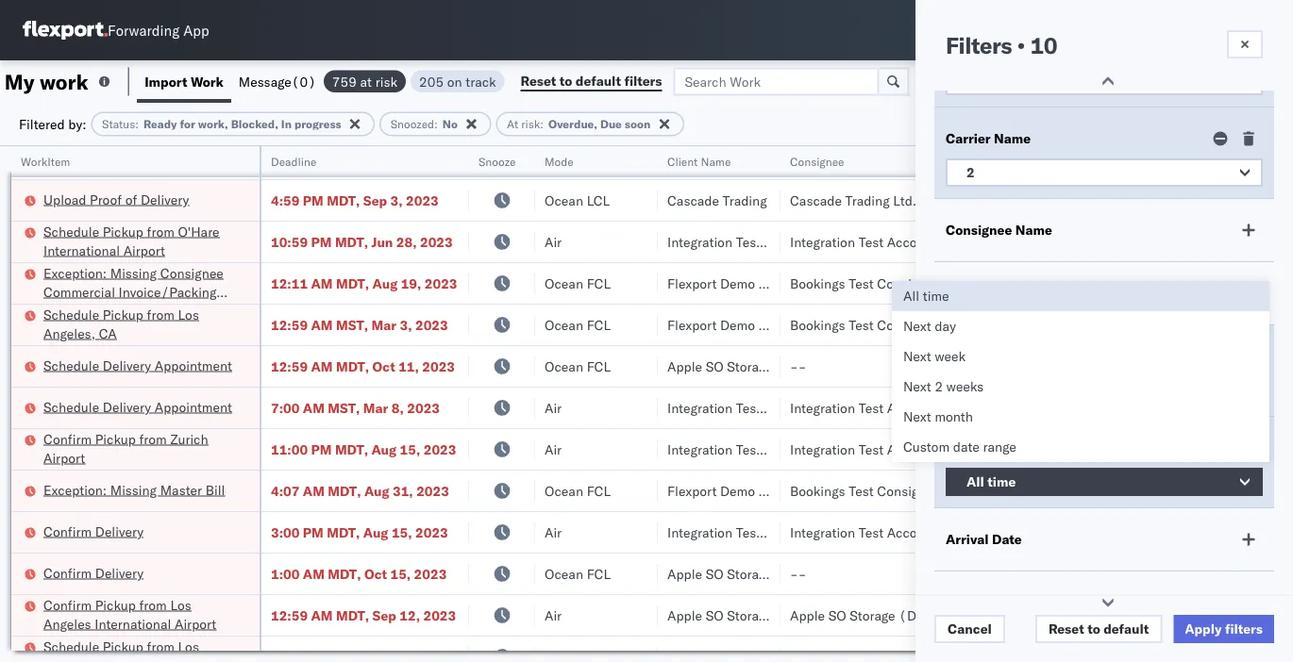 Task type: vqa. For each thing, say whether or not it's contained in the screenshot.


Task type: describe. For each thing, give the bounding box(es) containing it.
apple so storage (do not use) for 1:00 am mdt, oct 15, 2023
[[667, 566, 871, 582]]

reset to default button
[[1035, 615, 1162, 644]]

jun
[[371, 234, 393, 250]]

11:00
[[271, 441, 308, 458]]

7:00 for 7:00 am mst, mar 8, 2023
[[271, 400, 300, 416]]

exception: missing master bill button
[[43, 481, 225, 502]]

am for 7:00 am mst, mar 11, 2023
[[303, 151, 325, 167]]

3 resize handle column header from the left
[[513, 146, 535, 663]]

ocean for 12:59 am mst, mar 3, 2023
[[545, 317, 583, 333]]

flex-2377570
[[1009, 524, 1107, 541]]

3, for sep
[[390, 192, 403, 209]]

ltd.
[[893, 192, 917, 209]]

7:00 am mst, mar 8, 2023
[[271, 400, 440, 416]]

confirm pickup from los angeles international airport button
[[43, 596, 235, 636]]

air for 7:00 am mst, mar 8, 2023
[[545, 400, 562, 416]]

actions
[[1237, 154, 1276, 169]]

bookings for 4:07 am mdt, aug 31, 2023
[[790, 483, 845, 499]]

next day button
[[946, 377, 1263, 405]]

cascade for cascade trading ltd.
[[790, 192, 842, 209]]

workitem button
[[11, 150, 241, 169]]

date
[[953, 439, 980, 455]]

demo for 12:11 am mdt, aug 19, 2023
[[720, 275, 755, 292]]

mdt, for 4:07 am mdt, aug 31, 2023
[[328, 483, 361, 499]]

2023 for 12:11 am mdt, aug 19, 2023
[[425, 275, 457, 292]]

cancel
[[948, 621, 992, 638]]

1 confirm delivery button from the top
[[43, 522, 144, 543]]

next up next week
[[903, 318, 931, 335]]

exception: missing consignee commercial invoice/packing list button
[[43, 264, 235, 319]]

fcl for 12:59 am mdt, oct 11, 2023
[[587, 358, 611, 375]]

2124373
[[1050, 192, 1107, 209]]

oct for 11,
[[373, 358, 395, 375]]

next inside next day button
[[967, 382, 997, 399]]

ocean lcl
[[545, 192, 610, 209]]

integration test account - karl lagerfeld for 7:00 am mst, mar 11, 2023
[[790, 151, 1036, 167]]

pickup for schedule pickup from los angeles, ca
[[103, 306, 143, 323]]

import work
[[145, 73, 224, 90]]

cascade for cascade trading
[[667, 192, 719, 209]]

resize handle column header for mode
[[635, 146, 658, 663]]

operator
[[946, 595, 1003, 611]]

schedule pickup from los angeles, ca button
[[43, 305, 235, 345]]

integration for 10:59 pm mdt, jun 28, 2023
[[790, 234, 855, 250]]

at
[[507, 117, 518, 131]]

fcl for 12:11 am mdt, aug 19, 2023
[[587, 275, 611, 292]]

schedule delivery appointment button for 7:00 am mst, mar 8, 2023
[[43, 398, 232, 419]]

reset to default filters
[[521, 73, 662, 89]]

2023 for 4:07 am mdt, aug 31, 2023
[[416, 483, 449, 499]]

3:00
[[271, 524, 300, 541]]

2023 for 12:59 am mdt, sep 12, 2023
[[423, 607, 456, 624]]

soon
[[625, 117, 651, 131]]

documents
[[43, 159, 112, 176]]

2389713
[[1050, 441, 1107, 458]]

not for 12:59 am mdt, sep 12, 2023
[[807, 607, 833, 624]]

flex-2221222
[[1009, 234, 1107, 250]]

confirm for 11:00 pm mdt, aug 15, 2023
[[43, 431, 92, 447]]

batch action
[[1202, 73, 1284, 90]]

flexport for 12:59 am mst, mar 3, 2023
[[667, 317, 717, 333]]

time inside all time "button"
[[988, 474, 1016, 490]]

next day inside list box
[[903, 318, 956, 335]]

schedule pickup from los angeles, ca
[[43, 306, 199, 342]]

next left "week"
[[903, 348, 931, 365]]

flexport demo consignee for 12:59 am mst, mar 3, 2023
[[667, 317, 822, 333]]

international for schedule
[[95, 657, 171, 663]]

31,
[[393, 483, 413, 499]]

reset to default filters button
[[509, 67, 674, 96]]

quoted delivery date
[[946, 348, 1081, 365]]

am for 12:59 am mdt, sep 12, 2023
[[311, 607, 333, 624]]

fcl for 12:59 am mst, mar 3, 2023
[[587, 317, 611, 333]]

los for confirm pickup from los angeles international airport
[[170, 597, 191, 614]]

ocean fcl for 1:00 am mdt, oct 15, 2023
[[545, 566, 611, 582]]

mode
[[545, 154, 574, 169]]

work
[[191, 73, 224, 90]]

for
[[180, 117, 195, 131]]

my
[[5, 68, 35, 94]]

at risk : overdue, due soon
[[507, 117, 651, 131]]

1 vertical spatial filters
[[1225, 621, 1263, 638]]

file
[[986, 73, 1009, 90]]

test for 3:00 pm mdt, aug 15, 2023
[[859, 524, 884, 541]]

name for client name
[[701, 154, 731, 169]]

bookings test consignee for 12:11 am mdt, aug 19, 2023
[[790, 275, 941, 292]]

message (0)
[[239, 73, 316, 90]]

flex- for 11:00 pm mdt, aug 15, 2023
[[1009, 441, 1050, 458]]

integration for 7:00 am mst, mar 11, 2023
[[790, 151, 855, 167]]

205 on track
[[419, 73, 496, 90]]

ocean for 4:07 am mdt, aug 31, 2023
[[545, 483, 583, 499]]

reset to default
[[1049, 621, 1149, 638]]

next down next week
[[903, 379, 931, 395]]

flex- for 4:07 am mdt, aug 31, 2023
[[1009, 483, 1050, 499]]

mdt, for 1:00 am mdt, oct 15, 2023
[[328, 566, 361, 582]]

clearance
[[146, 140, 207, 157]]

-- for 1:00 am mdt, oct 15, 2023
[[790, 566, 807, 582]]

(do for 1:00 am mdt, oct 15, 2023
[[776, 566, 804, 582]]

0 vertical spatial filters
[[624, 73, 662, 89]]

exception: missing master bill link
[[43, 481, 225, 500]]

shanghai,
[[1130, 483, 1190, 499]]

resize handle column header for client name
[[758, 146, 781, 663]]

2166988
[[1050, 151, 1107, 167]]

pickup for schedule pickup from los angeles international airport
[[103, 639, 143, 655]]

4:07
[[271, 483, 300, 499]]

am for 7:00 am mst, mar 8, 2023
[[303, 400, 325, 416]]

deadline inside button
[[271, 154, 317, 169]]

am for 12:59 am mst, mar 3, 2023
[[311, 317, 333, 333]]

delivery for schedule delivery appointment button associated with 7:00 am mst, mar 8, 2023
[[103, 399, 151, 415]]

next day inside button
[[967, 382, 1022, 399]]

karl for 7:00 am mst, mar 8, 2023
[[952, 400, 976, 416]]

airport inside schedule pickup from o'hare international airport
[[123, 242, 165, 259]]

reset for reset to default
[[1049, 621, 1084, 638]]

exception: for exception: missing master bill
[[43, 482, 107, 498]]

exception: missing master bill
[[43, 482, 225, 498]]

1 vertical spatial date
[[992, 531, 1022, 548]]

filters
[[946, 31, 1012, 59]]

action
[[1243, 73, 1284, 90]]

snoozed
[[391, 117, 434, 131]]

snoozed : no
[[391, 117, 458, 131]]

mdt, for 12:59 am mdt, sep 12, 2023
[[336, 607, 369, 624]]

client
[[667, 154, 698, 169]]

ningbo for 12:59 am mst, mar 3, 2023
[[1130, 317, 1173, 333]]

forwarding app link
[[23, 21, 209, 40]]

-- for 12:59 am mdt, oct 11, 2023
[[790, 358, 807, 375]]

delivery inside button
[[141, 191, 189, 208]]

4:59
[[271, 192, 300, 209]]

confirm pickup from los angeles international airport
[[43, 597, 216, 632]]

status : ready for work, blocked, in progress
[[102, 117, 341, 131]]

all time for list box containing all time
[[903, 288, 949, 304]]

consignee button
[[781, 150, 951, 169]]

apple for 1:00 am mdt, oct 15, 2023
[[667, 566, 702, 582]]

confirm pickup from los angeles international airport link
[[43, 596, 235, 634]]

import work button
[[137, 60, 231, 103]]

ocean fcl for 12:11 am mdt, aug 19, 2023
[[545, 275, 611, 292]]

12:59 am mdt, sep 12, 2023
[[271, 607, 456, 624]]

2 internatio from the top
[[1238, 400, 1293, 416]]

exception: missing consignee commercial invoice/packing list
[[43, 265, 224, 319]]

7:00 am mst, mar 11, 2023
[[271, 151, 448, 167]]

flex
[[979, 154, 1000, 169]]

2 pudong from the top
[[1189, 400, 1235, 416]]

10
[[1030, 31, 1057, 59]]

2 confirm delivery button from the top
[[43, 564, 144, 585]]

apply filters button
[[1174, 615, 1274, 644]]

air for 12:59 am mdt, sep 12, 2023
[[545, 607, 562, 624]]

8 resize handle column header from the left
[[1259, 146, 1282, 663]]

flex- for 1:00 am mdt, oct 15, 2023
[[1009, 566, 1050, 582]]

vessel
[[946, 285, 987, 302]]

am for 12:59 am mdt, oct 11, 2023
[[311, 358, 333, 375]]

mdt, for 3:00 pm mdt, aug 15, 2023
[[327, 524, 360, 541]]

status
[[102, 117, 135, 131]]

pudong for 2166988
[[1189, 151, 1235, 167]]

o'hare
[[178, 223, 220, 240]]

upload proof of delivery
[[43, 191, 189, 208]]

schedule delivery appointment for 12:59
[[43, 357, 232, 374]]

test for 12:59 am mst, mar 3, 2023
[[849, 317, 874, 333]]

batch
[[1202, 73, 1240, 90]]

mst, for 3,
[[336, 317, 368, 333]]

test for 11:00 pm mdt, aug 15, 2023
[[859, 441, 884, 458]]

weeks
[[946, 379, 984, 395]]

filters • 10
[[946, 31, 1057, 59]]

12:59 am mst, mar 3, 2023
[[271, 317, 448, 333]]

internatio for flex-2342347
[[1238, 607, 1293, 624]]

2 confirm from the top
[[43, 523, 92, 540]]

confirm for 12:59 am mdt, sep 12, 2023
[[43, 597, 92, 614]]

delivery for schedule delivery appointment button related to 12:59 am mdt, oct 11, 2023
[[103, 357, 151, 374]]

at
[[360, 73, 372, 90]]

blocked,
[[231, 117, 278, 131]]

exception
[[1012, 73, 1074, 90]]

mdt, for 10:59 pm mdt, jun 28, 2023
[[335, 234, 368, 250]]

schedule for angeles
[[43, 639, 99, 655]]

4 schedule from the top
[[43, 399, 99, 415]]

mdt, for 11:00 pm mdt, aug 15, 2023
[[335, 441, 368, 458]]

upload proof of delivery link
[[43, 190, 189, 209]]

use) for 12:59 am mdt, oct 11, 2023
[[837, 358, 871, 375]]

proof
[[90, 191, 122, 208]]

15, for 11:00 pm mdt, aug 15, 2023
[[400, 441, 420, 458]]

2023 for 11:00 pm mdt, aug 15, 2023
[[424, 441, 456, 458]]

0 horizontal spatial 2
[[935, 379, 943, 395]]

12:11 am mdt, aug 19, 2023
[[271, 275, 457, 292]]

0 vertical spatial risk
[[375, 73, 397, 90]]

3 schedule from the top
[[43, 357, 99, 374]]

os
[[1240, 23, 1258, 37]]

so for 12:59 am mdt, sep 12, 2023
[[706, 607, 724, 624]]

apple for 12:59 am mdt, oct 11, 2023
[[667, 358, 702, 375]]

integration test account - swarovski
[[790, 234, 1012, 250]]

lagerfeld for 7:00 am mst, mar 11, 2023
[[980, 151, 1036, 167]]

mdt, for 12:11 am mdt, aug 19, 2023
[[336, 275, 369, 292]]

custom
[[903, 439, 950, 455]]

bookings for 12:11 am mdt, aug 19, 2023
[[790, 275, 845, 292]]

appointment for 12:59 am mdt, oct 11, 2023
[[155, 357, 232, 374]]

aug for 12:11 am mdt, aug 19, 2023
[[373, 275, 398, 292]]

schedule delivery appointment link for 12:59
[[43, 356, 232, 375]]

2023 for 10:59 pm mdt, jun 28, 2023
[[420, 234, 453, 250]]

commercial
[[43, 284, 115, 300]]

in
[[281, 117, 292, 131]]

12:59 am mdt, oct 11, 2023
[[271, 358, 455, 375]]

mar for 8,
[[363, 400, 388, 416]]



Task type: locate. For each thing, give the bounding box(es) containing it.
2023 for 3:00 pm mdt, aug 15, 2023
[[415, 524, 448, 541]]

1 vertical spatial confirm delivery
[[43, 565, 144, 581]]

1 appointment from the top
[[155, 357, 232, 374]]

3 flexport from the top
[[667, 483, 717, 499]]

15, up 12,
[[390, 566, 411, 582]]

3 12:59 from the top
[[271, 607, 308, 624]]

15, up 31,
[[400, 441, 420, 458]]

flexport for 12:11 am mdt, aug 19, 2023
[[667, 275, 717, 292]]

15,
[[400, 441, 420, 458], [392, 524, 412, 541], [390, 566, 411, 582]]

1 vertical spatial mar
[[371, 317, 397, 333]]

0 horizontal spatial filters
[[624, 73, 662, 89]]

1 vertical spatial pudong
[[1189, 400, 1235, 416]]

name for consignee name
[[1016, 222, 1052, 238]]

flex-2389713 button
[[979, 437, 1111, 463], [979, 437, 1111, 463]]

resize handle column header
[[237, 146, 260, 663], [447, 146, 469, 663], [513, 146, 535, 663], [635, 146, 658, 663], [758, 146, 781, 663], [947, 146, 969, 663], [1098, 146, 1121, 663], [1259, 146, 1282, 663]]

lagerfeld
[[980, 151, 1036, 167], [980, 400, 1036, 416]]

pickup inside schedule pickup from los angeles, ca
[[103, 306, 143, 323]]

5 fcl from the top
[[587, 566, 611, 582]]

2 trading from the left
[[845, 192, 890, 209]]

os button
[[1227, 8, 1271, 52]]

pickup down the confirm pickup from los angeles international airport on the bottom left of the page
[[103, 639, 143, 655]]

1 vertical spatial 2
[[935, 379, 943, 395]]

4:59 pm mdt, sep 3, 2023
[[271, 192, 439, 209]]

2 exception: from the top
[[43, 482, 107, 498]]

1 12:59 from the top
[[271, 317, 308, 333]]

mst, down 12:59 am mdt, oct 11, 2023
[[328, 400, 360, 416]]

0 vertical spatial shanghai pudong internatio
[[1130, 151, 1293, 167]]

exception: up commercial
[[43, 265, 107, 281]]

batch action button
[[1173, 67, 1293, 96]]

2 angeles from the top
[[43, 657, 91, 663]]

am right 1:00
[[303, 566, 325, 582]]

schedule up confirm pickup from zurich airport at the left of the page
[[43, 399, 99, 415]]

flexport. image
[[23, 21, 108, 40]]

confirm delivery link up the confirm pickup from los angeles international airport on the bottom left of the page
[[43, 564, 144, 583]]

1 horizontal spatial cascade
[[790, 192, 842, 209]]

so for 12:59 am mdt, oct 11, 2023
[[706, 358, 724, 375]]

schedule delivery appointment button up confirm pickup from zurich airport link
[[43, 398, 232, 419]]

1 vertical spatial 7:00
[[271, 400, 300, 416]]

confirm delivery button up the confirm pickup from los angeles international airport on the bottom left of the page
[[43, 564, 144, 585]]

angeles for schedule pickup from los angeles international airport
[[43, 657, 91, 663]]

aug down '8,'
[[371, 441, 397, 458]]

all time button
[[946, 468, 1263, 497]]

next day down quoted delivery date
[[967, 382, 1022, 399]]

1911466 down 2221222
[[1050, 275, 1107, 292]]

2 flex- from the top
[[1009, 192, 1050, 209]]

4 ocean from the top
[[545, 358, 583, 375]]

2 inside button
[[967, 164, 975, 181]]

angeles for confirm pickup from los angeles international airport
[[43, 616, 91, 632]]

1 bookings test consignee from the top
[[790, 275, 941, 292]]

to
[[560, 73, 572, 89], [1088, 621, 1100, 638]]

missing
[[110, 265, 157, 281], [110, 482, 157, 498]]

1 horizontal spatial risk
[[521, 117, 540, 131]]

karl
[[952, 151, 976, 167], [952, 400, 976, 416]]

pm for 11:00
[[311, 441, 332, 458]]

integration test account - karl lagerfeld for 7:00 am mst, mar 8, 2023
[[790, 400, 1036, 416]]

departure port
[[1130, 154, 1206, 169]]

2 vertical spatial bookings test consignee
[[790, 483, 941, 499]]

mdt, down 3:00 pm mdt, aug 15, 2023
[[328, 566, 361, 582]]

2023 for 7:00 am mst, mar 8, 2023
[[407, 400, 440, 416]]

confirm delivery button down exception: missing master bill button
[[43, 522, 144, 543]]

2 : from the left
[[434, 117, 438, 131]]

from inside schedule pickup from los angeles, ca
[[147, 306, 175, 323]]

1 karl from the top
[[952, 151, 976, 167]]

6 air from the top
[[545, 607, 562, 624]]

upload customs clearance documents
[[43, 140, 207, 176]]

default down hong
[[1104, 621, 1149, 638]]

mode button
[[535, 150, 639, 169]]

1 vertical spatial confirm delivery button
[[43, 564, 144, 585]]

3, for mar
[[400, 317, 412, 333]]

5 schedule from the top
[[43, 639, 99, 655]]

1 pudong from the top
[[1189, 151, 1235, 167]]

month
[[935, 409, 973, 425]]

am down 1:00 am mdt, oct 15, 2023
[[311, 607, 333, 624]]

1 vertical spatial all time
[[967, 474, 1016, 490]]

3 fcl from the top
[[587, 358, 611, 375]]

air for 3:00 pm mdt, aug 15, 2023
[[545, 524, 562, 541]]

los inside the confirm pickup from los angeles international airport
[[170, 597, 191, 614]]

name for vessel name
[[990, 285, 1027, 302]]

0 vertical spatial 12:59
[[271, 317, 308, 333]]

bookings test consignee for 12:59 am mst, mar 3, 2023
[[790, 317, 941, 333]]

mst, up 12:59 am mdt, oct 11, 2023
[[336, 317, 368, 333]]

1 vertical spatial missing
[[110, 482, 157, 498]]

from for schedule pickup from o'hare international airport
[[147, 223, 175, 240]]

appointment
[[155, 357, 232, 374], [155, 399, 232, 415]]

international
[[43, 242, 120, 259], [95, 616, 171, 632], [95, 657, 171, 663]]

3,
[[390, 192, 403, 209], [400, 317, 412, 333]]

deadline down month
[[946, 440, 1002, 456]]

9 flex- from the top
[[1009, 566, 1050, 582]]

apply
[[1185, 621, 1222, 638]]

2 vertical spatial 12:59
[[271, 607, 308, 624]]

1 : from the left
[[135, 117, 139, 131]]

upload for upload proof of delivery
[[43, 191, 86, 208]]

pickup inside schedule pickup from o'hare international airport
[[103, 223, 143, 240]]

name down flex-2124373
[[1016, 222, 1052, 238]]

ningbo down yantian
[[1130, 275, 1173, 292]]

1 1911466 from the top
[[1050, 275, 1107, 292]]

(do for 12:59 am mdt, oct 11, 2023
[[776, 358, 804, 375]]

1 integration test account - karl lagerfeld from the top
[[790, 151, 1036, 167]]

upload proof of delivery button
[[43, 190, 189, 211]]

storage for 12:59 am mdt, sep 12, 2023
[[727, 607, 773, 624]]

0 horizontal spatial all
[[903, 288, 920, 304]]

1 vertical spatial all
[[967, 474, 984, 490]]

flex-2124373
[[1009, 192, 1107, 209]]

0 vertical spatial bookings
[[790, 275, 845, 292]]

all time inside "button"
[[967, 474, 1016, 490]]

2 flexport demo consignee from the top
[[667, 317, 822, 333]]

upload customs clearance documents link
[[43, 139, 235, 177]]

name inside button
[[701, 154, 731, 169]]

1 confirm delivery link from the top
[[43, 522, 144, 541]]

mdt, left jun
[[335, 234, 368, 250]]

11:00 pm mdt, aug 15, 2023
[[271, 441, 456, 458]]

0 vertical spatial 11,
[[392, 151, 412, 167]]

apple
[[667, 358, 702, 375], [667, 566, 702, 582], [667, 607, 702, 624], [790, 607, 825, 624]]

2 vertical spatial bookings
[[790, 483, 845, 499]]

confirm pickup from zurich airport
[[43, 431, 208, 466]]

aug
[[373, 275, 398, 292], [371, 441, 397, 458], [364, 483, 389, 499], [363, 524, 388, 541]]

schedule for international
[[43, 223, 99, 240]]

2023
[[415, 151, 448, 167], [406, 192, 439, 209], [420, 234, 453, 250], [425, 275, 457, 292], [415, 317, 448, 333], [422, 358, 455, 375], [407, 400, 440, 416], [424, 441, 456, 458], [416, 483, 449, 499], [415, 524, 448, 541], [414, 566, 447, 582], [423, 607, 456, 624]]

mdt, up 12:59 am mst, mar 3, 2023
[[336, 275, 369, 292]]

2 vertical spatial shanghai pudong internatio
[[1130, 607, 1293, 624]]

resize handle column header for flex id
[[1098, 146, 1121, 663]]

2 12:59 from the top
[[271, 358, 308, 375]]

2 schedule delivery appointment from the top
[[43, 399, 232, 415]]

next up custom
[[903, 409, 931, 425]]

6 ocean from the top
[[545, 566, 583, 582]]

flexport demo consignee for 12:11 am mdt, aug 19, 2023
[[667, 275, 822, 292]]

upload inside upload customs clearance documents
[[43, 140, 86, 157]]

2 vertical spatial los
[[178, 639, 199, 655]]

bookings test consignee
[[790, 275, 941, 292], [790, 317, 941, 333], [790, 483, 941, 499]]

2 schedule delivery appointment button from the top
[[43, 398, 232, 419]]

pm right 3:00
[[303, 524, 324, 541]]

schedule delivery appointment
[[43, 357, 232, 374], [43, 399, 232, 415]]

0 vertical spatial next day
[[903, 318, 956, 335]]

1 cascade from the left
[[667, 192, 719, 209]]

2 bookings from the top
[[790, 317, 845, 333]]

0 vertical spatial confirm delivery button
[[43, 522, 144, 543]]

airport inside the confirm pickup from los angeles international airport
[[175, 616, 216, 632]]

1 ningbo from the top
[[1130, 275, 1173, 292]]

1 vertical spatial lagerfeld
[[980, 400, 1036, 416]]

aug for 11:00 pm mdt, aug 15, 2023
[[371, 441, 397, 458]]

0 vertical spatial day
[[935, 318, 956, 335]]

missing inside the exception: missing consignee commercial invoice/packing list
[[110, 265, 157, 281]]

0 vertical spatial reset
[[521, 73, 556, 89]]

day up "week"
[[935, 318, 956, 335]]

storage for 1:00 am mdt, oct 15, 2023
[[727, 566, 773, 582]]

1 demo from the top
[[720, 275, 755, 292]]

1 vertical spatial 1911466
[[1050, 317, 1107, 333]]

next month
[[903, 409, 973, 425]]

next day
[[903, 318, 956, 335], [967, 382, 1022, 399]]

shanghai pudong internatio for flex-2342347
[[1130, 607, 1293, 624]]

0 vertical spatial schedule delivery appointment link
[[43, 356, 232, 375]]

ocean for 12:59 am mdt, oct 11, 2023
[[545, 358, 583, 375]]

cancel button
[[935, 615, 1005, 644]]

0 vertical spatial flex-1911466
[[1009, 275, 1107, 292]]

0 vertical spatial all time
[[903, 288, 949, 304]]

all inside list box
[[903, 288, 920, 304]]

1 flexport from the top
[[667, 275, 717, 292]]

0 vertical spatial date
[[1051, 348, 1081, 365]]

2 7:00 from the top
[[271, 400, 300, 416]]

0 horizontal spatial default
[[576, 73, 621, 89]]

1 flexport demo consignee from the top
[[667, 275, 822, 292]]

am right 4:07
[[303, 483, 325, 499]]

1 ocean fcl from the top
[[545, 275, 611, 292]]

am up 12:59 am mdt, oct 11, 2023
[[311, 317, 333, 333]]

2 appointment from the top
[[155, 399, 232, 415]]

los inside schedule pickup from los angeles, ca
[[178, 306, 199, 323]]

bookings test consignee up next week
[[790, 317, 941, 333]]

4 air from the top
[[545, 441, 562, 458]]

1 lagerfeld from the top
[[980, 151, 1036, 167]]

2 air from the top
[[545, 234, 562, 250]]

pudong up china
[[1189, 400, 1235, 416]]

lagerfeld for 7:00 am mst, mar 8, 2023
[[980, 400, 1036, 416]]

next day up next week
[[903, 318, 956, 335]]

1 vertical spatial default
[[1104, 621, 1149, 638]]

0 vertical spatial bookings test consignee
[[790, 275, 941, 292]]

2 schedule delivery appointment link from the top
[[43, 398, 232, 417]]

3 demo from the top
[[720, 483, 755, 499]]

2 shanghai from the top
[[1130, 400, 1186, 416]]

0 horizontal spatial to
[[560, 73, 572, 89]]

reset up overdue,
[[521, 73, 556, 89]]

12:59
[[271, 317, 308, 333], [271, 358, 308, 375], [271, 607, 308, 624]]

bookings test consignee down custom
[[790, 483, 941, 499]]

upload inside button
[[43, 191, 86, 208]]

trading for cascade trading
[[723, 192, 767, 209]]

1 horizontal spatial default
[[1104, 621, 1149, 638]]

no
[[443, 117, 458, 131]]

12:59 down 1:00
[[271, 607, 308, 624]]

2023 up 28,
[[406, 192, 439, 209]]

pudong
[[1189, 151, 1235, 167], [1189, 400, 1235, 416], [1189, 607, 1235, 624]]

pickup up schedule pickup from los angeles international airport
[[95, 597, 136, 614]]

2 button
[[946, 159, 1263, 187]]

from inside schedule pickup from o'hare international airport
[[147, 223, 175, 240]]

shanghai, china
[[1130, 483, 1229, 499]]

from inside confirm pickup from zurich airport
[[139, 431, 167, 447]]

0 vertical spatial exception:
[[43, 265, 107, 281]]

all left vessel
[[903, 288, 920, 304]]

2023 right '8,'
[[407, 400, 440, 416]]

ocean
[[545, 192, 583, 209], [545, 275, 583, 292], [545, 317, 583, 333], [545, 358, 583, 375], [545, 483, 583, 499], [545, 566, 583, 582]]

invoice/packing
[[119, 284, 217, 300]]

lagerfeld up "range"
[[980, 400, 1036, 416]]

los down confirm pickup from los angeles international airport button
[[178, 639, 199, 655]]

2023 up 4:07 am mdt, aug 31, 2023
[[424, 441, 456, 458]]

consignee name
[[946, 222, 1052, 238]]

message
[[239, 73, 292, 90]]

1 internatio from the top
[[1238, 151, 1293, 167]]

account
[[887, 151, 937, 167], [887, 234, 937, 250], [887, 400, 937, 416], [764, 441, 814, 458], [887, 441, 937, 458], [764, 524, 814, 541], [887, 524, 937, 541]]

1911466 up next day button
[[1050, 317, 1107, 333]]

pickup for confirm pickup from zurich airport
[[95, 431, 136, 447]]

10 flex- from the top
[[1009, 607, 1050, 624]]

all time inside list box
[[903, 288, 949, 304]]

schedule down angeles,
[[43, 357, 99, 374]]

2 -- from the top
[[790, 566, 807, 582]]

name right vessel
[[990, 285, 1027, 302]]

2 bookings test consignee from the top
[[790, 317, 941, 333]]

0 vertical spatial appointment
[[155, 357, 232, 374]]

1:00
[[271, 566, 300, 582]]

1 schedule from the top
[[43, 223, 99, 240]]

3 shanghai from the top
[[1130, 607, 1186, 624]]

1 horizontal spatial next day
[[967, 382, 1022, 399]]

default up due
[[576, 73, 621, 89]]

international down confirm pickup from los angeles international airport button
[[95, 657, 171, 663]]

test for 7:00 am mst, mar 8, 2023
[[859, 400, 884, 416]]

oct up '8,'
[[373, 358, 395, 375]]

1 vertical spatial bookings test consignee
[[790, 317, 941, 333]]

1 ocean from the top
[[545, 192, 583, 209]]

day down quoted delivery date
[[1000, 382, 1022, 399]]

filtered
[[19, 116, 65, 132]]

flex-2389713
[[1009, 441, 1107, 458]]

am for 1:00 am mdt, oct 15, 2023
[[303, 566, 325, 582]]

angeles up schedule pickup from los angeles international airport
[[43, 616, 91, 632]]

2 vertical spatial pudong
[[1189, 607, 1235, 624]]

4 ocean fcl from the top
[[545, 483, 611, 499]]

schedule inside schedule pickup from los angeles international airport
[[43, 639, 99, 655]]

2 upload from the top
[[43, 191, 86, 208]]

2 integration test account - karl lagerfeld from the top
[[790, 400, 1036, 416]]

confirm inside confirm pickup from zurich airport
[[43, 431, 92, 447]]

list box containing all time
[[892, 281, 1270, 463]]

missing down schedule pickup from o'hare international airport "button"
[[110, 265, 157, 281]]

los inside schedule pickup from los angeles international airport
[[178, 639, 199, 655]]

1 angeles from the top
[[43, 616, 91, 632]]

3 : from the left
[[540, 117, 544, 131]]

1 fcl from the top
[[587, 275, 611, 292]]

1 vertical spatial karl
[[952, 400, 976, 416]]

3 bookings test consignee from the top
[[790, 483, 941, 499]]

pickup inside confirm pickup from zurich airport
[[95, 431, 136, 447]]

from inside the confirm pickup from los angeles international airport
[[139, 597, 167, 614]]

0 vertical spatial deadline
[[271, 154, 317, 169]]

angeles,
[[43, 325, 95, 342]]

los down "invoice/packing"
[[178, 306, 199, 323]]

4 resize handle column header from the left
[[635, 146, 658, 663]]

7:00 for 7:00 am mst, mar 11, 2023
[[271, 151, 300, 167]]

1 vertical spatial confirm delivery link
[[43, 564, 144, 583]]

appointment down schedule pickup from los angeles, ca button
[[155, 357, 232, 374]]

0 vertical spatial international
[[43, 242, 120, 259]]

shanghai up shanghai,
[[1130, 400, 1186, 416]]

0 vertical spatial angeles
[[43, 616, 91, 632]]

1 horizontal spatial day
[[1000, 382, 1022, 399]]

storage
[[727, 358, 773, 375], [727, 566, 773, 582], [727, 607, 773, 624], [850, 607, 895, 624]]

shanghai for flex-2166988
[[1130, 151, 1186, 167]]

mar up 4:59 pm mdt, sep 3, 2023
[[363, 151, 388, 167]]

0 vertical spatial schedule delivery appointment button
[[43, 356, 232, 377]]

angeles inside the confirm pickup from los angeles international airport
[[43, 616, 91, 632]]

1 missing from the top
[[110, 265, 157, 281]]

0 vertical spatial time
[[923, 288, 949, 304]]

12:59 for 12:59 am mdt, sep 12, 2023
[[271, 607, 308, 624]]

1 schedule delivery appointment from the top
[[43, 357, 232, 374]]

0 vertical spatial oct
[[373, 358, 395, 375]]

1 vertical spatial risk
[[521, 117, 540, 131]]

missing down confirm pickup from zurich airport button
[[110, 482, 157, 498]]

0 horizontal spatial reset
[[521, 73, 556, 89]]

1 7:00 from the top
[[271, 151, 300, 167]]

filters up "soon"
[[624, 73, 662, 89]]

2 1911466 from the top
[[1050, 317, 1107, 333]]

ningbo for 12:11 am mdt, aug 19, 2023
[[1130, 275, 1173, 292]]

apple so storage (do not use)
[[667, 358, 871, 375], [667, 566, 871, 582], [667, 607, 871, 624], [790, 607, 993, 624]]

apple so storage (do not use) for 12:59 am mdt, oct 11, 2023
[[667, 358, 871, 375]]

2 vertical spatial international
[[95, 657, 171, 663]]

karl down weeks
[[952, 400, 976, 416]]

3 flex- from the top
[[1009, 234, 1050, 250]]

2023 for 7:00 am mst, mar 11, 2023
[[415, 151, 448, 167]]

1 horizontal spatial filters
[[1225, 621, 1263, 638]]

1 schedule delivery appointment link from the top
[[43, 356, 232, 375]]

1 horizontal spatial all
[[967, 474, 984, 490]]

consignee inside the exception: missing consignee commercial invoice/packing list
[[160, 265, 224, 281]]

flex- for 12:11 am mdt, aug 19, 2023
[[1009, 275, 1050, 292]]

4 flex- from the top
[[1009, 275, 1050, 292]]

5 ocean from the top
[[545, 483, 583, 499]]

2 karl from the top
[[952, 400, 976, 416]]

1 horizontal spatial date
[[1051, 348, 1081, 365]]

from down confirm pickup from los angeles international airport button
[[147, 639, 175, 655]]

pickup for schedule pickup from o'hare international airport
[[103, 223, 143, 240]]

vessel name
[[946, 285, 1027, 302]]

1 vertical spatial flexport
[[667, 317, 717, 333]]

0 vertical spatial confirm delivery link
[[43, 522, 144, 541]]

international inside schedule pickup from los angeles international airport
[[95, 657, 171, 663]]

mdt, for 12:59 am mdt, oct 11, 2023
[[336, 358, 369, 375]]

0 vertical spatial 3,
[[390, 192, 403, 209]]

2 flexport from the top
[[667, 317, 717, 333]]

flexport demo consignee
[[667, 275, 822, 292], [667, 317, 822, 333], [667, 483, 822, 499]]

2 vertical spatial mar
[[363, 400, 388, 416]]

to for reset to default filters
[[560, 73, 572, 89]]

ocean for 12:11 am mdt, aug 19, 2023
[[545, 275, 583, 292]]

0 horizontal spatial trading
[[723, 192, 767, 209]]

pudong for 2342347
[[1189, 607, 1235, 624]]

flexport for 4:07 am mdt, aug 31, 2023
[[667, 483, 717, 499]]

confirm pickup from zurich airport link
[[43, 430, 235, 468]]

shanghai up yantian
[[1130, 151, 1186, 167]]

7 flex- from the top
[[1009, 483, 1050, 499]]

0 vertical spatial internatio
[[1238, 151, 1293, 167]]

7:00 down in
[[271, 151, 300, 167]]

2177389
[[1050, 566, 1107, 582]]

ocean fcl for 4:07 am mdt, aug 31, 2023
[[545, 483, 611, 499]]

confirm up schedule pickup from los angeles international airport
[[43, 597, 92, 614]]

2 vertical spatial flexport
[[667, 483, 717, 499]]

pickup up ca
[[103, 306, 143, 323]]

flexport demo consignee for 4:07 am mdt, aug 31, 2023
[[667, 483, 822, 499]]

1 vertical spatial schedule delivery appointment link
[[43, 398, 232, 417]]

integration test account - karl lagerfeld down next 2 weeks
[[790, 400, 1036, 416]]

international inside the confirm pickup from los angeles international airport
[[95, 616, 171, 632]]

confirm inside the confirm pickup from los angeles international airport
[[43, 597, 92, 614]]

shanghai for flex-2342347
[[1130, 607, 1186, 624]]

name up id
[[994, 130, 1031, 147]]

day inside button
[[1000, 382, 1022, 399]]

3 internatio from the top
[[1238, 607, 1293, 624]]

ready
[[143, 117, 177, 131]]

reset down flex-2177389
[[1049, 621, 1084, 638]]

0 horizontal spatial cascade
[[667, 192, 719, 209]]

0 vertical spatial karl
[[952, 151, 976, 167]]

0 vertical spatial 1911466
[[1050, 275, 1107, 292]]

exception: inside the exception: missing consignee commercial invoice/packing list
[[43, 265, 107, 281]]

2 flex-1911466 from the top
[[1009, 317, 1107, 333]]

0 horizontal spatial day
[[935, 318, 956, 335]]

0 vertical spatial confirm delivery
[[43, 523, 144, 540]]

mar left '8,'
[[363, 400, 388, 416]]

pm for 4:59
[[303, 192, 324, 209]]

11, up '8,'
[[398, 358, 419, 375]]

confirm delivery up the confirm pickup from los angeles international airport on the bottom left of the page
[[43, 565, 144, 581]]

confirm delivery link for 1st confirm delivery button from the bottom
[[43, 564, 144, 583]]

master
[[160, 482, 202, 498]]

integration for 11:00 pm mdt, aug 15, 2023
[[790, 441, 855, 458]]

1 vertical spatial sep
[[373, 607, 396, 624]]

airport inside confirm pickup from zurich airport
[[43, 450, 85, 466]]

1 horizontal spatial all time
[[967, 474, 1016, 490]]

1 flex- from the top
[[1009, 151, 1050, 167]]

12,
[[400, 607, 420, 624]]

account for 7:00 am mst, mar 8, 2023
[[887, 400, 937, 416]]

fcl for 1:00 am mdt, oct 15, 2023
[[587, 566, 611, 582]]

name right client
[[701, 154, 731, 169]]

test for 7:00 am mst, mar 11, 2023
[[859, 151, 884, 167]]

flexport
[[667, 275, 717, 292], [667, 317, 717, 333], [667, 483, 717, 499]]

workitem
[[21, 154, 70, 169]]

0 vertical spatial flexport
[[667, 275, 717, 292]]

track
[[466, 73, 496, 90]]

1 vertical spatial 15,
[[392, 524, 412, 541]]

am up 7:00 am mst, mar 8, 2023
[[311, 358, 333, 375]]

1 vertical spatial to
[[1088, 621, 1100, 638]]

2 ningbo from the top
[[1130, 317, 1173, 333]]

2 shanghai pudong internatio from the top
[[1130, 400, 1293, 416]]

1 -- from the top
[[790, 358, 807, 375]]

day inside list box
[[935, 318, 956, 335]]

account for 11:00 pm mdt, aug 15, 2023
[[887, 441, 937, 458]]

time up next week
[[923, 288, 949, 304]]

exception: down confirm pickup from zurich airport at the left of the page
[[43, 482, 107, 498]]

angeles inside schedule pickup from los angeles international airport
[[43, 657, 91, 663]]

schedule inside schedule pickup from o'hare international airport
[[43, 223, 99, 240]]

am for 4:07 am mdt, aug 31, 2023
[[303, 483, 325, 499]]

schedule delivery appointment button
[[43, 356, 232, 377], [43, 398, 232, 419]]

2 left flex at the right of page
[[967, 164, 975, 181]]

international inside schedule pickup from o'hare international airport
[[43, 242, 120, 259]]

15, for 3:00 pm mdt, aug 15, 2023
[[392, 524, 412, 541]]

1 vertical spatial time
[[988, 474, 1016, 490]]

1 vertical spatial upload
[[43, 191, 86, 208]]

flex-2377570 button
[[979, 520, 1111, 546], [979, 520, 1111, 546]]

pudong left actions
[[1189, 151, 1235, 167]]

2023 right 31,
[[416, 483, 449, 499]]

cascade down consignee button
[[790, 192, 842, 209]]

carrier
[[946, 130, 991, 147]]

0 vertical spatial lagerfeld
[[980, 151, 1036, 167]]

integration test account - karl lagerfeld
[[790, 151, 1036, 167], [790, 400, 1036, 416]]

0 vertical spatial to
[[560, 73, 572, 89]]

not for 12:59 am mdt, oct 11, 2023
[[807, 358, 833, 375]]

next week
[[903, 348, 966, 365]]

schedule pickup from los angeles international airport
[[43, 639, 216, 663]]

0 vertical spatial pudong
[[1189, 151, 1235, 167]]

missing for master
[[110, 482, 157, 498]]

airport inside schedule pickup from los angeles international airport
[[175, 657, 216, 663]]

1 shanghai from the top
[[1130, 151, 1186, 167]]

not for 1:00 am mdt, oct 15, 2023
[[807, 566, 833, 582]]

account for 3:00 pm mdt, aug 15, 2023
[[887, 524, 937, 541]]

(0)
[[292, 73, 316, 90]]

karl down carrier
[[952, 151, 976, 167]]

aug for 4:07 am mdt, aug 31, 2023
[[364, 483, 389, 499]]

0 vertical spatial missing
[[110, 265, 157, 281]]

Search Work text field
[[674, 67, 879, 96]]

ocean fcl
[[545, 275, 611, 292], [545, 317, 611, 333], [545, 358, 611, 375], [545, 483, 611, 499], [545, 566, 611, 582]]

upload for upload customs clearance documents
[[43, 140, 86, 157]]

1911466 for 12:11 am mdt, aug 19, 2023
[[1050, 275, 1107, 292]]

6 flex- from the top
[[1009, 441, 1050, 458]]

1 vertical spatial angeles
[[43, 657, 91, 663]]

all inside "button"
[[967, 474, 984, 490]]

schedule inside schedule pickup from los angeles, ca
[[43, 306, 99, 323]]

0 horizontal spatial :
[[135, 117, 139, 131]]

air for 7:00 am mst, mar 11, 2023
[[545, 151, 562, 167]]

2 lagerfeld from the top
[[980, 400, 1036, 416]]

schedule down proof
[[43, 223, 99, 240]]

pickup up exception: missing master bill
[[95, 431, 136, 447]]

2 cascade from the left
[[790, 192, 842, 209]]

flex-1911466 button
[[979, 270, 1111, 297], [979, 270, 1111, 297], [979, 312, 1111, 338], [979, 312, 1111, 338]]

1 vertical spatial schedule delivery appointment
[[43, 399, 232, 415]]

11, down snoozed
[[392, 151, 412, 167]]

pickup inside the confirm pickup from los angeles international airport
[[95, 597, 136, 614]]

airport down confirm pickup from los angeles international airport button
[[175, 657, 216, 663]]

integration for 3:00 pm mdt, aug 15, 2023
[[790, 524, 855, 541]]

2023 right 12,
[[423, 607, 456, 624]]

flex- for 10:59 pm mdt, jun 28, 2023
[[1009, 234, 1050, 250]]

mdt, up 3:00 pm mdt, aug 15, 2023
[[328, 483, 361, 499]]

0 horizontal spatial all time
[[903, 288, 949, 304]]

4 fcl from the top
[[587, 483, 611, 499]]

1 vertical spatial shanghai
[[1130, 400, 1186, 416]]

3 ocean from the top
[[545, 317, 583, 333]]

2 ocean from the top
[[545, 275, 583, 292]]

5 resize handle column header from the left
[[758, 146, 781, 663]]

Search Shipments (/) text field
[[932, 16, 1114, 44]]

3, down 19,
[[400, 317, 412, 333]]

2 confirm delivery link from the top
[[43, 564, 144, 583]]

1 vertical spatial schedule delivery appointment button
[[43, 398, 232, 419]]

flex-2177389 button
[[979, 561, 1111, 588], [979, 561, 1111, 588]]

confirm for 1:00 am mdt, oct 15, 2023
[[43, 565, 92, 581]]

trading left ltd.
[[845, 192, 890, 209]]

kong
[[1165, 566, 1196, 582]]

3 confirm from the top
[[43, 565, 92, 581]]

flex-1911466 for 12:11 am mdt, aug 19, 2023
[[1009, 275, 1107, 292]]

1 vertical spatial demo
[[720, 317, 755, 333]]

2 missing from the top
[[110, 482, 157, 498]]

8 flex- from the top
[[1009, 524, 1050, 541]]

work,
[[198, 117, 228, 131]]

not
[[807, 358, 833, 375], [807, 566, 833, 582], [807, 607, 833, 624], [930, 607, 956, 624]]

: for status
[[135, 117, 139, 131]]

confirm delivery button
[[43, 522, 144, 543], [43, 564, 144, 585]]

2 confirm delivery from the top
[[43, 565, 144, 581]]

1 vertical spatial flexport demo consignee
[[667, 317, 822, 333]]

mdt, down deadline button on the top left of page
[[327, 192, 360, 209]]

schedule down the confirm pickup from los angeles international airport on the bottom left of the page
[[43, 639, 99, 655]]

12:11
[[271, 275, 308, 292]]

missing for consignee
[[110, 265, 157, 281]]

3 air from the top
[[545, 400, 562, 416]]

airport
[[123, 242, 165, 259], [43, 450, 85, 466], [175, 616, 216, 632], [175, 657, 216, 663]]

confirm
[[43, 431, 92, 447], [43, 523, 92, 540], [43, 565, 92, 581], [43, 597, 92, 614]]

from down "invoice/packing"
[[147, 306, 175, 323]]

bill
[[206, 482, 225, 498]]

4 confirm from the top
[[43, 597, 92, 614]]

1 bookings from the top
[[790, 275, 845, 292]]

flex- for 12:59 am mdt, sep 12, 2023
[[1009, 607, 1050, 624]]

1 vertical spatial exception:
[[43, 482, 107, 498]]

1 horizontal spatial reset
[[1049, 621, 1084, 638]]

pm right 10:59
[[311, 234, 332, 250]]

pickup inside schedule pickup from los angeles international airport
[[103, 639, 143, 655]]

departure port button
[[1121, 150, 1290, 169]]

ocean fcl for 12:59 am mdt, oct 11, 2023
[[545, 358, 611, 375]]

1 schedule delivery appointment button from the top
[[43, 356, 232, 377]]

sep left 12,
[[373, 607, 396, 624]]

flex- down flex-2124373
[[1009, 234, 1050, 250]]

confirm up exception: missing master bill
[[43, 431, 92, 447]]

1 air from the top
[[545, 151, 562, 167]]

all
[[903, 288, 920, 304], [967, 474, 984, 490]]

resize handle column header for consignee
[[947, 146, 969, 663]]

internatio
[[1238, 151, 1293, 167], [1238, 400, 1293, 416], [1238, 607, 1293, 624]]

confirm delivery link
[[43, 522, 144, 541], [43, 564, 144, 583]]

bookings test consignee for 4:07 am mdt, aug 31, 2023
[[790, 483, 941, 499]]

risk
[[375, 73, 397, 90], [521, 117, 540, 131]]

international for confirm
[[95, 616, 171, 632]]

2 demo from the top
[[720, 317, 755, 333]]

delivery right 'quoted'
[[995, 348, 1048, 365]]

flex- down flex-2389713
[[1009, 483, 1050, 499]]

am up 11:00
[[303, 400, 325, 416]]

0 vertical spatial integration test account - karl lagerfeld
[[790, 151, 1036, 167]]

0 horizontal spatial deadline
[[271, 154, 317, 169]]

759
[[332, 73, 357, 90]]

bookings
[[790, 275, 845, 292], [790, 317, 845, 333], [790, 483, 845, 499]]

all time down "range"
[[967, 474, 1016, 490]]

0 vertical spatial --
[[790, 358, 807, 375]]

2 left weeks
[[935, 379, 943, 395]]

from up the schedule pickup from los angeles international airport link
[[139, 597, 167, 614]]

1 vertical spatial los
[[170, 597, 191, 614]]

consignee
[[790, 154, 844, 169], [946, 222, 1012, 238], [160, 265, 224, 281], [759, 275, 822, 292], [877, 275, 941, 292], [759, 317, 822, 333], [877, 317, 941, 333], [759, 483, 822, 499], [877, 483, 941, 499]]

filters right apply
[[1225, 621, 1263, 638]]

list box
[[892, 281, 1270, 463]]

1 vertical spatial next day
[[967, 382, 1022, 399]]

1 horizontal spatial deadline
[[946, 440, 1002, 456]]

1911466
[[1050, 275, 1107, 292], [1050, 317, 1107, 333]]

from inside schedule pickup from los angeles international airport
[[147, 639, 175, 655]]



